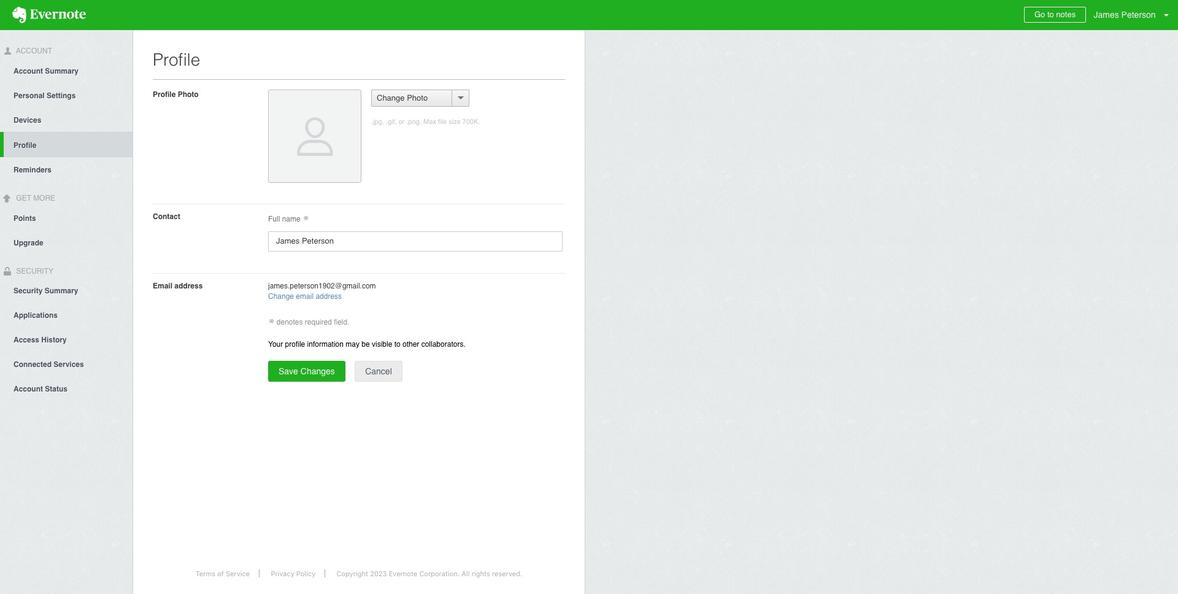 Task type: locate. For each thing, give the bounding box(es) containing it.
full name
[[268, 215, 303, 223]]

connected services link
[[0, 352, 133, 377]]

account
[[14, 47, 52, 55], [14, 67, 43, 75], [14, 385, 43, 394]]

terms of service
[[196, 570, 250, 578]]

more
[[33, 194, 55, 202]]

.jpg,
[[371, 118, 384, 126]]

privacy
[[271, 570, 294, 578]]

devices
[[14, 116, 41, 124]]

name
[[282, 215, 301, 223]]

summary for security summary
[[45, 287, 78, 295]]

access
[[14, 336, 39, 345]]

points link
[[0, 205, 133, 230]]

may
[[346, 340, 360, 349]]

0 horizontal spatial change
[[268, 292, 294, 301]]

change left 'email'
[[268, 292, 294, 301]]

0 vertical spatial security
[[14, 267, 53, 275]]

change
[[377, 93, 405, 103], [268, 292, 294, 301]]

address right email
[[175, 282, 203, 291]]

1 horizontal spatial to
[[1048, 10, 1054, 19]]

1 vertical spatial security
[[14, 287, 43, 295]]

security for security
[[14, 267, 53, 275]]

1 horizontal spatial photo
[[407, 93, 428, 103]]

field.
[[334, 318, 350, 327]]

email address
[[153, 282, 203, 291]]

to
[[1048, 10, 1054, 19], [394, 340, 401, 349]]

corporation.
[[419, 570, 460, 578]]

summary
[[45, 67, 79, 75], [45, 287, 78, 295]]

account status link
[[0, 377, 133, 401]]

1 vertical spatial to
[[394, 340, 401, 349]]

account for account status
[[14, 385, 43, 394]]

summary up the personal settings link on the left top of the page
[[45, 67, 79, 75]]

0 horizontal spatial to
[[394, 340, 401, 349]]

get
[[16, 194, 31, 202]]

2 vertical spatial profile
[[14, 141, 36, 150]]

points
[[14, 214, 36, 223]]

services
[[54, 361, 84, 369]]

evernote
[[389, 570, 418, 578]]

denotes
[[277, 318, 303, 327]]

account up account summary
[[14, 47, 52, 55]]

security up applications at the bottom of the page
[[14, 287, 43, 295]]

history
[[41, 336, 67, 345]]

security summary
[[14, 287, 78, 295]]

account for account
[[14, 47, 52, 55]]

account up personal
[[14, 67, 43, 75]]

reserved.
[[492, 570, 522, 578]]

1 vertical spatial account
[[14, 67, 43, 75]]

account down connected
[[14, 385, 43, 394]]

0 vertical spatial account
[[14, 47, 52, 55]]

address
[[175, 282, 203, 291], [316, 292, 342, 301]]

1 horizontal spatial change
[[377, 93, 405, 103]]

profile photo
[[153, 90, 199, 99]]

rights
[[472, 570, 490, 578]]

james peterson link
[[1091, 0, 1179, 30]]

your
[[268, 340, 283, 349]]

status
[[45, 385, 68, 394]]

to right go
[[1048, 10, 1054, 19]]

summary up 'applications' link
[[45, 287, 78, 295]]

photo for change photo
[[407, 93, 428, 103]]

peterson
[[1122, 10, 1156, 20]]

collaborators.
[[421, 340, 466, 349]]

or
[[399, 118, 405, 126]]

go to notes
[[1035, 10, 1076, 19]]

to left other
[[394, 340, 401, 349]]

james
[[1094, 10, 1119, 20]]

security
[[14, 267, 53, 275], [14, 287, 43, 295]]

personal settings link
[[0, 83, 133, 107]]

1 vertical spatial change
[[268, 292, 294, 301]]

700k.
[[463, 118, 480, 126]]

0 vertical spatial address
[[175, 282, 203, 291]]

information
[[307, 340, 344, 349]]

1 vertical spatial summary
[[45, 287, 78, 295]]

1 horizontal spatial address
[[316, 292, 342, 301]]

.png.
[[407, 118, 422, 126]]

personal settings
[[14, 91, 76, 100]]

2 vertical spatial account
[[14, 385, 43, 394]]

address down "james.peterson1902@gmail.com"
[[316, 292, 342, 301]]

get more
[[14, 194, 55, 202]]

None submit
[[268, 361, 345, 382], [355, 361, 403, 382], [268, 361, 345, 382], [355, 361, 403, 382]]

0 vertical spatial change
[[377, 93, 405, 103]]

profile
[[153, 50, 200, 69], [153, 90, 176, 99], [14, 141, 36, 150]]

change inside james.peterson1902@gmail.com change email address
[[268, 292, 294, 301]]

change up .gif,
[[377, 93, 405, 103]]

1 vertical spatial address
[[316, 292, 342, 301]]

photo
[[178, 90, 199, 99], [407, 93, 428, 103]]

personal
[[14, 91, 45, 100]]

1 vertical spatial profile
[[153, 90, 176, 99]]

security summary link
[[0, 278, 133, 303]]

account summary link
[[0, 58, 133, 83]]

security up the security summary
[[14, 267, 53, 275]]

0 horizontal spatial photo
[[178, 90, 199, 99]]

email
[[153, 282, 172, 291]]

profile for profile link
[[14, 141, 36, 150]]

account for account summary
[[14, 67, 43, 75]]

0 vertical spatial summary
[[45, 67, 79, 75]]

upgrade link
[[0, 230, 133, 254]]

applications link
[[0, 303, 133, 327]]

james.peterson1902@gmail.com
[[268, 282, 376, 291]]

0 vertical spatial to
[[1048, 10, 1054, 19]]

max
[[424, 118, 436, 126]]

applications
[[14, 311, 58, 320]]



Task type: vqa. For each thing, say whether or not it's contained in the screenshot.
bottom Profile
yes



Task type: describe. For each thing, give the bounding box(es) containing it.
access history
[[14, 336, 67, 345]]

profile for profile photo
[[153, 90, 176, 99]]

summary for account summary
[[45, 67, 79, 75]]

contact
[[153, 212, 180, 221]]

account status
[[14, 385, 68, 394]]

privacy policy
[[271, 570, 316, 578]]

james peterson
[[1094, 10, 1156, 20]]

address inside james.peterson1902@gmail.com change email address
[[316, 292, 342, 301]]

file
[[438, 118, 447, 126]]

all
[[462, 570, 470, 578]]

service
[[226, 570, 250, 578]]

photo for profile photo
[[178, 90, 199, 99]]

denotes required field.
[[275, 318, 350, 327]]

2023
[[370, 570, 387, 578]]

policy
[[296, 570, 316, 578]]

change photo
[[377, 93, 428, 103]]

.jpg, .gif, or .png. max file size 700k.
[[371, 118, 480, 126]]

required
[[305, 318, 332, 327]]

size
[[449, 118, 461, 126]]

full
[[268, 215, 280, 223]]

evernote link
[[0, 0, 98, 30]]

security for security summary
[[14, 287, 43, 295]]

settings
[[47, 91, 76, 100]]

reminders
[[14, 166, 52, 174]]

james.peterson1902@gmail.com change email address
[[268, 282, 376, 301]]

copyright 2023 evernote corporation. all rights reserved.
[[337, 570, 522, 578]]

other
[[403, 340, 419, 349]]

.gif,
[[386, 118, 397, 126]]

visible
[[372, 340, 392, 349]]

of
[[217, 570, 224, 578]]

account summary
[[14, 67, 79, 75]]

copyright
[[337, 570, 368, 578]]

profile
[[285, 340, 305, 349]]

go
[[1035, 10, 1046, 19]]

0 vertical spatial profile
[[153, 50, 200, 69]]

notes
[[1057, 10, 1076, 19]]

be
[[362, 340, 370, 349]]

your profile information may be visible to other collaborators.
[[268, 340, 466, 349]]

connected services
[[14, 361, 84, 369]]

email
[[296, 292, 314, 301]]

access history link
[[0, 327, 133, 352]]

devices link
[[0, 107, 133, 132]]

profile link
[[4, 132, 133, 157]]

change email address link
[[268, 292, 342, 301]]

go to notes link
[[1024, 7, 1087, 23]]

0 horizontal spatial address
[[175, 282, 203, 291]]

evernote image
[[0, 7, 98, 23]]

Full name text field
[[268, 232, 563, 252]]

terms of service link
[[187, 570, 260, 578]]

terms
[[196, 570, 215, 578]]

connected
[[14, 361, 52, 369]]

privacy policy link
[[262, 570, 325, 578]]

upgrade
[[14, 239, 43, 247]]

reminders link
[[0, 157, 133, 182]]



